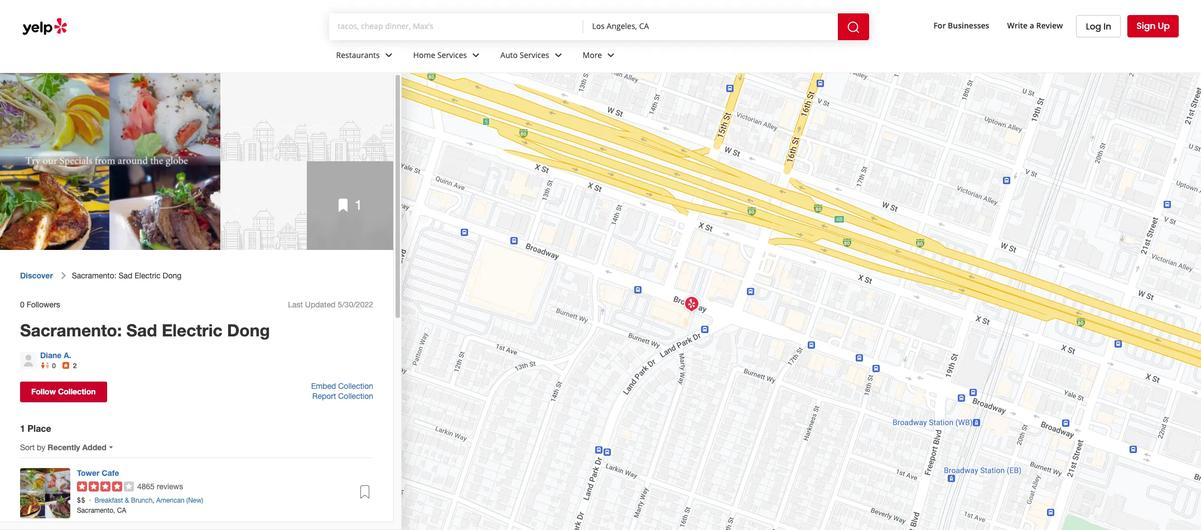 Task type: describe. For each thing, give the bounding box(es) containing it.
auto services link
[[492, 40, 574, 73]]

american
[[156, 497, 185, 504]]

1 for 1
[[355, 197, 362, 213]]

businesses
[[948, 20, 990, 30]]

  text field
[[338, 21, 575, 33]]

breakfast & brunch , american (new)
[[95, 497, 203, 504]]

write a review link
[[1003, 15, 1068, 36]]

more
[[583, 49, 602, 60]]

24 chevron down v2 image for home services
[[469, 48, 483, 62]]

24 chevron down v2 image
[[552, 48, 565, 62]]

tacos, cheap dinner, Max's text field
[[338, 21, 575, 32]]

report collection link
[[312, 392, 373, 401]]

sacramento,
[[77, 507, 115, 514]]

1 horizontal spatial dong
[[227, 320, 270, 340]]

recently
[[48, 442, 80, 452]]

embed collection report collection
[[311, 382, 373, 401]]

log
[[1086, 20, 1102, 33]]

followers
[[27, 300, 60, 309]]

4865
[[137, 482, 155, 491]]

ca
[[117, 507, 126, 514]]

2
[[73, 362, 77, 370]]

sign up link
[[1128, 15, 1179, 37]]

home services link
[[405, 40, 492, 73]]

tower cafe link
[[77, 468, 119, 478]]

in
[[1104, 20, 1112, 33]]

1 vertical spatial sad
[[126, 320, 157, 340]]

place
[[28, 423, 51, 433]]

sign up
[[1137, 20, 1170, 32]]

follow collection
[[31, 387, 96, 396]]

log in link
[[1077, 15, 1121, 37]]

restaurants
[[336, 49, 380, 60]]

breakfast
[[95, 497, 123, 504]]

address, neighborhood, city, state or zip text field
[[592, 21, 829, 32]]

sacramento, ca
[[77, 507, 126, 514]]

embed collection link
[[311, 382, 373, 391]]

american (new) link
[[156, 497, 203, 504]]

collection down embed collection link
[[338, 392, 373, 401]]

report
[[312, 392, 336, 401]]

auto
[[501, 49, 518, 60]]

0 vertical spatial sad
[[119, 271, 133, 280]]

up
[[1158, 20, 1170, 32]]

sort
[[20, 443, 35, 452]]

tower
[[77, 468, 100, 478]]

1 vertical spatial sacramento: sad electric dong
[[20, 320, 270, 340]]

reviews
[[157, 482, 183, 491]]

auto services
[[501, 49, 550, 60]]

1 for 1 place
[[20, 423, 25, 433]]

last
[[288, 300, 303, 309]]

0 for 0 followers
[[20, 300, 24, 309]]

restaurants link
[[327, 40, 405, 73]]

for
[[934, 20, 946, 30]]

embed
[[311, 382, 336, 391]]

a
[[1030, 20, 1035, 30]]

cafe
[[102, 468, 119, 478]]



Task type: locate. For each thing, give the bounding box(es) containing it.
1 horizontal spatial electric
[[162, 320, 223, 340]]

0 left followers
[[20, 300, 24, 309]]

collection for follow collection
[[58, 387, 96, 396]]

follow
[[31, 387, 56, 396]]

24 chevron down v2 image
[[382, 48, 396, 62], [469, 48, 483, 62], [605, 48, 618, 62]]

24 chevron down v2 image left auto
[[469, 48, 483, 62]]

search image
[[847, 20, 860, 34], [847, 20, 860, 34]]

24 chevron down v2 image right restaurants
[[382, 48, 396, 62]]

collection down 2
[[58, 387, 96, 396]]

follow collection button
[[20, 382, 107, 402]]

0 for 0
[[52, 362, 56, 370]]

1 vertical spatial 1
[[20, 423, 25, 433]]

24 chevron down v2 image for restaurants
[[382, 48, 396, 62]]

0 horizontal spatial dong
[[163, 271, 182, 280]]

24 chevron down v2 image inside restaurants link
[[382, 48, 396, 62]]

&
[[125, 497, 129, 504]]

1 services from the left
[[438, 49, 467, 60]]

0 followers
[[20, 300, 60, 309]]

24 chevron down v2 image inside home services link
[[469, 48, 483, 62]]

diane a. image
[[20, 352, 37, 369]]

0 horizontal spatial 0
[[20, 300, 24, 309]]

for businesses
[[934, 20, 990, 30]]

1 horizontal spatial 24 chevron down v2 image
[[469, 48, 483, 62]]

breakfast & brunch link
[[95, 497, 153, 504]]

0 vertical spatial sacramento: sad electric dong
[[72, 271, 182, 280]]

0 horizontal spatial services
[[438, 49, 467, 60]]

1
[[355, 197, 362, 213], [20, 423, 25, 433]]

1 place
[[20, 423, 51, 433]]

dong
[[163, 271, 182, 280], [227, 320, 270, 340]]

24 chevron down v2 image right more
[[605, 48, 618, 62]]

services
[[438, 49, 467, 60], [520, 49, 550, 60]]

log in
[[1086, 20, 1112, 33]]

a.
[[64, 350, 71, 360]]

review
[[1037, 20, 1064, 30]]

brunch
[[131, 497, 153, 504]]

0 vertical spatial dong
[[163, 271, 182, 280]]

0 vertical spatial 1
[[355, 197, 362, 213]]

services for auto services
[[520, 49, 550, 60]]

added
[[82, 442, 106, 452]]

1 vertical spatial sacramento:
[[20, 320, 122, 340]]

diane a.
[[40, 350, 71, 360]]

None search field
[[329, 13, 883, 40]]

more link
[[574, 40, 627, 73]]

write a review
[[1008, 20, 1064, 30]]

collection for embed collection report collection
[[338, 382, 373, 391]]

1 vertical spatial 0
[[52, 362, 56, 370]]

5/30/2022
[[338, 300, 373, 309]]

24 chevron down v2 image inside 'more' link
[[605, 48, 618, 62]]

by
[[37, 443, 45, 452]]

1 24 chevron down v2 image from the left
[[382, 48, 396, 62]]

2 24 chevron down v2 image from the left
[[469, 48, 483, 62]]

sad
[[119, 271, 133, 280], [126, 320, 157, 340]]

electric
[[135, 271, 161, 280], [162, 320, 223, 340]]

  text field
[[592, 21, 829, 33]]

diane a. link
[[40, 350, 71, 360]]

0 horizontal spatial 1
[[20, 423, 25, 433]]

updated
[[305, 300, 336, 309]]

sacramento:
[[72, 271, 116, 280], [20, 320, 122, 340]]

4.0 star rating image
[[77, 481, 134, 492]]

sort by recently added
[[20, 442, 106, 452]]

for businesses link
[[930, 15, 994, 36]]

2 services from the left
[[520, 49, 550, 60]]

1 horizontal spatial services
[[520, 49, 550, 60]]

1 horizontal spatial 0
[[52, 362, 56, 370]]

24 chevron down v2 image for more
[[605, 48, 618, 62]]

3 24 chevron down v2 image from the left
[[605, 48, 618, 62]]

collection
[[338, 382, 373, 391], [58, 387, 96, 396], [338, 392, 373, 401]]

services left 24 chevron down v2 icon
[[520, 49, 550, 60]]

discover
[[20, 271, 53, 280]]

$$
[[77, 497, 86, 504]]

collection up report collection link
[[338, 382, 373, 391]]

4865 reviews
[[137, 482, 183, 491]]

write
[[1008, 20, 1028, 30]]

diane
[[40, 350, 62, 360]]

0 horizontal spatial 24 chevron down v2 image
[[382, 48, 396, 62]]

home services
[[413, 49, 467, 60]]

0 down diane a.
[[52, 362, 56, 370]]

0
[[20, 300, 24, 309], [52, 362, 56, 370]]

services right home
[[438, 49, 467, 60]]

tower cafe
[[77, 468, 119, 478]]

collection inside button
[[58, 387, 96, 396]]

0 horizontal spatial electric
[[135, 271, 161, 280]]

map region
[[311, 68, 1202, 530]]

tower cafe image
[[20, 468, 70, 518]]

1 vertical spatial electric
[[162, 320, 223, 340]]

2 horizontal spatial 24 chevron down v2 image
[[605, 48, 618, 62]]

sacramento: sad electric dong
[[72, 271, 182, 280], [20, 320, 270, 340]]

last updated 5/30/2022
[[288, 300, 373, 309]]

home
[[413, 49, 436, 60]]

discover link
[[20, 271, 53, 280]]

1 vertical spatial dong
[[227, 320, 270, 340]]

,
[[153, 497, 154, 504]]

1 horizontal spatial 1
[[355, 197, 362, 213]]

services for home services
[[438, 49, 467, 60]]

(new)
[[186, 497, 203, 504]]

0 vertical spatial 0
[[20, 300, 24, 309]]

0 vertical spatial sacramento:
[[72, 271, 116, 280]]

0 vertical spatial electric
[[135, 271, 161, 280]]

sign
[[1137, 20, 1156, 32]]



Task type: vqa. For each thing, say whether or not it's contained in the screenshot.
Breakfast
yes



